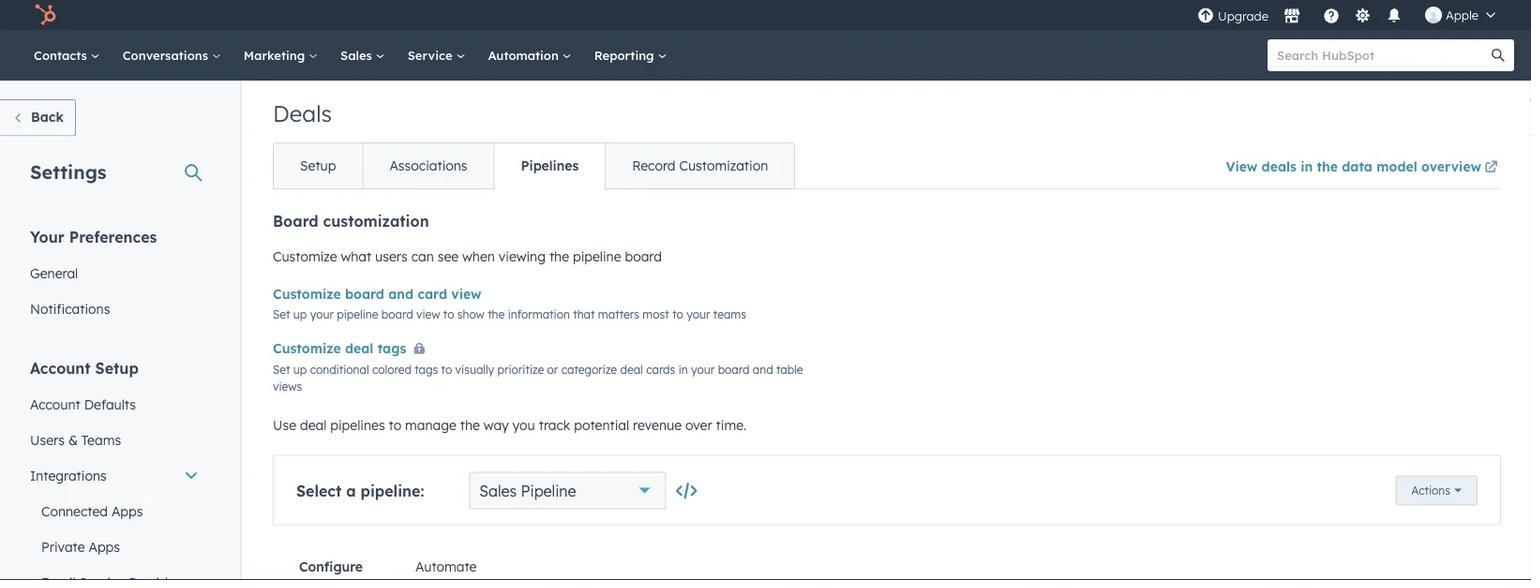 Task type: describe. For each thing, give the bounding box(es) containing it.
settings link
[[1352, 5, 1375, 25]]

tags inside button
[[378, 340, 406, 357]]

associations
[[390, 158, 468, 174]]

configure
[[299, 559, 363, 575]]

pipeline
[[521, 482, 576, 500]]

actions button
[[1396, 476, 1478, 506]]

cards
[[646, 363, 676, 377]]

deal for customize deal tags
[[345, 340, 374, 357]]

notifications
[[30, 301, 110, 317]]

track
[[539, 417, 571, 433]]

marketplaces button
[[1273, 0, 1312, 30]]

or
[[547, 363, 558, 377]]

see
[[438, 249, 459, 265]]

contacts link
[[23, 30, 111, 81]]

to left show
[[443, 307, 454, 321]]

1 link opens in a new window image from the top
[[1485, 157, 1498, 179]]

1 horizontal spatial in
[[1301, 158, 1313, 174]]

customize for customize board and card view set up your pipeline board view to show the information that matters most to your teams
[[273, 286, 341, 302]]

upgrade image
[[1198, 8, 1215, 25]]

customization
[[323, 212, 429, 231]]

connected apps
[[41, 503, 143, 520]]

account for account setup
[[30, 359, 91, 378]]

connected
[[41, 503, 108, 520]]

over
[[686, 417, 712, 433]]

integrations button
[[19, 458, 210, 494]]

help button
[[1316, 0, 1348, 30]]

account defaults link
[[19, 387, 210, 423]]

sales for sales
[[340, 47, 376, 63]]

view
[[1226, 158, 1258, 174]]

your preferences element
[[19, 227, 210, 327]]

conditional
[[310, 363, 369, 377]]

notifications link
[[19, 291, 210, 327]]

view deals in the data model overview
[[1226, 158, 1482, 174]]

Search HubSpot search field
[[1268, 39, 1498, 71]]

board customization
[[273, 212, 429, 231]]

record customization link
[[605, 143, 795, 189]]

select a pipeline:
[[296, 482, 424, 500]]

board inside set up conditional colored tags to visually prioritize or categorize deal cards in your board and table views
[[718, 363, 750, 377]]

potential
[[574, 417, 630, 433]]

back link
[[0, 99, 76, 136]]

help image
[[1323, 8, 1340, 25]]

marketing
[[244, 47, 309, 63]]

general
[[30, 265, 78, 281]]

matters
[[598, 307, 640, 321]]

in inside set up conditional colored tags to visually prioritize or categorize deal cards in your board and table views
[[679, 363, 688, 377]]

private apps
[[41, 539, 120, 555]]

pipeline for the
[[573, 249, 621, 265]]

open popover to copy the internal identifier of the stage. image
[[677, 482, 696, 501]]

users & teams link
[[19, 423, 210, 458]]

show
[[458, 307, 485, 321]]

board down what
[[345, 286, 384, 302]]

teams
[[81, 432, 121, 448]]

apps for private apps
[[89, 539, 120, 555]]

hubspot image
[[34, 4, 56, 26]]

customize board and card view button
[[273, 283, 482, 306]]

sales link
[[329, 30, 396, 81]]

your up customize deal tags
[[310, 307, 334, 321]]

set inside set up conditional colored tags to visually prioritize or categorize deal cards in your board and table views
[[273, 363, 290, 377]]

tab list containing configure
[[273, 544, 1502, 581]]

tags inside set up conditional colored tags to visually prioritize or categorize deal cards in your board and table views
[[415, 363, 438, 377]]

customize for customize what users can see when viewing the pipeline board
[[273, 249, 337, 265]]

preferences
[[69, 227, 157, 246]]

to left 'manage'
[[389, 417, 402, 433]]

customize deal tags
[[273, 340, 406, 357]]

and inside set up conditional colored tags to visually prioritize or categorize deal cards in your board and table views
[[753, 363, 773, 377]]

back
[[31, 109, 64, 125]]

that
[[573, 307, 595, 321]]

way
[[484, 417, 509, 433]]

customize what users can see when viewing the pipeline board
[[273, 249, 662, 265]]

board down 'customize board and card view' button
[[382, 307, 413, 321]]

0 horizontal spatial view
[[416, 307, 440, 321]]

view deals in the data model overview link
[[1226, 146, 1502, 189]]

apple button
[[1414, 0, 1507, 30]]

reporting link
[[583, 30, 679, 81]]

views
[[273, 380, 302, 394]]

pipeline:
[[361, 482, 424, 500]]

0 vertical spatial view
[[451, 286, 482, 302]]

hubspot link
[[23, 4, 70, 26]]

customize board and card view set up your pipeline board view to show the information that matters most to your teams
[[273, 286, 747, 321]]

table
[[777, 363, 803, 377]]

deals
[[1262, 158, 1297, 174]]

conversations
[[123, 47, 212, 63]]

configure link
[[273, 544, 389, 581]]

customize deal tags button
[[273, 338, 433, 362]]

time.
[[716, 417, 747, 433]]

users
[[375, 249, 408, 265]]

board up most
[[625, 249, 662, 265]]

2 link opens in a new window image from the top
[[1485, 161, 1498, 174]]

navigation containing setup
[[273, 143, 796, 189]]

users
[[30, 432, 65, 448]]

defaults
[[84, 396, 136, 413]]

settings image
[[1355, 8, 1372, 25]]

deal for use deal pipelines to manage the way you track potential revenue over time.
[[300, 417, 327, 433]]



Task type: vqa. For each thing, say whether or not it's contained in the screenshot.
Marketplace Downloads at the left bottom of page
no



Task type: locate. For each thing, give the bounding box(es) containing it.
customize inside the customize board and card view set up your pipeline board view to show the information that matters most to your teams
[[273, 286, 341, 302]]

your
[[30, 227, 65, 246]]

deal up the conditional
[[345, 340, 374, 357]]

pipeline up that
[[573, 249, 621, 265]]

0 vertical spatial sales
[[340, 47, 376, 63]]

setup down deals
[[300, 158, 336, 174]]

sales pipeline
[[480, 482, 576, 500]]

when
[[462, 249, 495, 265]]

notifications image
[[1386, 8, 1403, 25]]

board customization element
[[273, 212, 1502, 395]]

use
[[273, 417, 296, 433]]

can
[[411, 249, 434, 265]]

1 set from the top
[[273, 307, 290, 321]]

navigation
[[273, 143, 796, 189]]

the right 'viewing'
[[549, 249, 569, 265]]

to
[[443, 307, 454, 321], [673, 307, 684, 321], [441, 363, 452, 377], [389, 417, 402, 433]]

account setup element
[[19, 358, 210, 581]]

automate link
[[389, 544, 503, 581]]

1 vertical spatial account
[[30, 396, 80, 413]]

deal inside set up conditional colored tags to visually prioritize or categorize deal cards in your board and table views
[[620, 363, 643, 377]]

1 customize from the top
[[273, 249, 337, 265]]

revenue
[[633, 417, 682, 433]]

set inside the customize board and card view set up your pipeline board view to show the information that matters most to your teams
[[273, 307, 290, 321]]

sales for sales pipeline
[[480, 482, 517, 500]]

account for account defaults
[[30, 396, 80, 413]]

sales inside popup button
[[480, 482, 517, 500]]

settings
[[30, 160, 106, 183]]

0 vertical spatial customize
[[273, 249, 337, 265]]

apple
[[1446, 7, 1479, 23]]

0 vertical spatial deal
[[345, 340, 374, 357]]

up up customize deal tags
[[293, 307, 307, 321]]

3 customize from the top
[[273, 340, 341, 357]]

account
[[30, 359, 91, 378], [30, 396, 80, 413]]

board
[[273, 212, 319, 231]]

1 vertical spatial deal
[[620, 363, 643, 377]]

1 horizontal spatial setup
[[300, 158, 336, 174]]

0 vertical spatial apps
[[112, 503, 143, 520]]

and left card
[[389, 286, 414, 302]]

connected apps link
[[19, 494, 210, 529]]

sales inside 'link'
[[340, 47, 376, 63]]

view down card
[[416, 307, 440, 321]]

0 vertical spatial setup
[[300, 158, 336, 174]]

marketplaces image
[[1284, 8, 1301, 25]]

and inside the customize board and card view set up your pipeline board view to show the information that matters most to your teams
[[389, 286, 414, 302]]

deal right "use"
[[300, 417, 327, 433]]

0 horizontal spatial pipeline
[[337, 307, 378, 321]]

2 horizontal spatial deal
[[620, 363, 643, 377]]

bob builder image
[[1426, 7, 1442, 23]]

conversations link
[[111, 30, 232, 81]]

customize down board
[[273, 249, 337, 265]]

2 vertical spatial deal
[[300, 417, 327, 433]]

1 horizontal spatial sales
[[480, 482, 517, 500]]

your inside set up conditional colored tags to visually prioritize or categorize deal cards in your board and table views
[[691, 363, 715, 377]]

board up 'time.'
[[718, 363, 750, 377]]

0 horizontal spatial deal
[[300, 417, 327, 433]]

customize
[[273, 249, 337, 265], [273, 286, 341, 302], [273, 340, 341, 357]]

to inside set up conditional colored tags to visually prioritize or categorize deal cards in your board and table views
[[441, 363, 452, 377]]

set up customize deal tags
[[273, 307, 290, 321]]

account up users
[[30, 396, 80, 413]]

use deal pipelines to manage the way you track potential revenue over time.
[[273, 417, 747, 433]]

pipeline inside the customize board and card view set up your pipeline board view to show the information that matters most to your teams
[[337, 307, 378, 321]]

1 horizontal spatial and
[[753, 363, 773, 377]]

card
[[418, 286, 447, 302]]

your preferences
[[30, 227, 157, 246]]

integrations
[[30, 468, 107, 484]]

record
[[632, 158, 676, 174]]

deals
[[273, 99, 332, 128]]

1 horizontal spatial tags
[[415, 363, 438, 377]]

0 vertical spatial and
[[389, 286, 414, 302]]

menu
[[1196, 0, 1509, 30]]

1 horizontal spatial deal
[[345, 340, 374, 357]]

the right show
[[488, 307, 505, 321]]

visually
[[455, 363, 494, 377]]

1 vertical spatial customize
[[273, 286, 341, 302]]

manage
[[405, 417, 457, 433]]

general link
[[19, 256, 210, 291]]

1 vertical spatial view
[[416, 307, 440, 321]]

sales pipeline button
[[469, 472, 666, 510]]

marketing link
[[232, 30, 329, 81]]

1 vertical spatial sales
[[480, 482, 517, 500]]

2 customize from the top
[[273, 286, 341, 302]]

menu containing apple
[[1196, 0, 1509, 30]]

reporting
[[594, 47, 658, 63]]

private apps link
[[19, 529, 210, 565]]

pipelines
[[330, 417, 385, 433]]

apps for connected apps
[[112, 503, 143, 520]]

up
[[293, 307, 307, 321], [293, 363, 307, 377]]

up inside the customize board and card view set up your pipeline board view to show the information that matters most to your teams
[[293, 307, 307, 321]]

account setup
[[30, 359, 139, 378]]

associations link
[[362, 143, 494, 189]]

to left visually
[[441, 363, 452, 377]]

account up account defaults
[[30, 359, 91, 378]]

0 vertical spatial pipeline
[[573, 249, 621, 265]]

setup up account defaults link
[[95, 359, 139, 378]]

actions
[[1412, 484, 1451, 498]]

1 vertical spatial and
[[753, 363, 773, 377]]

customize inside customize deal tags button
[[273, 340, 341, 357]]

search image
[[1492, 49, 1505, 62]]

sales left service
[[340, 47, 376, 63]]

sales
[[340, 47, 376, 63], [480, 482, 517, 500]]

1 vertical spatial up
[[293, 363, 307, 377]]

set up conditional colored tags to visually prioritize or categorize deal cards in your board and table views
[[273, 363, 803, 394]]

tags up the colored
[[378, 340, 406, 357]]

up up views
[[293, 363, 307, 377]]

search button
[[1483, 39, 1515, 71]]

1 vertical spatial set
[[273, 363, 290, 377]]

0 horizontal spatial tags
[[378, 340, 406, 357]]

1 vertical spatial tags
[[415, 363, 438, 377]]

0 vertical spatial tags
[[378, 340, 406, 357]]

your right cards
[[691, 363, 715, 377]]

view up show
[[451, 286, 482, 302]]

2 account from the top
[[30, 396, 80, 413]]

up inside set up conditional colored tags to visually prioritize or categorize deal cards in your board and table views
[[293, 363, 307, 377]]

2 vertical spatial customize
[[273, 340, 341, 357]]

viewing
[[499, 249, 546, 265]]

colored
[[372, 363, 412, 377]]

1 vertical spatial apps
[[89, 539, 120, 555]]

0 vertical spatial account
[[30, 359, 91, 378]]

information
[[508, 307, 570, 321]]

record customization
[[632, 158, 768, 174]]

0 horizontal spatial in
[[679, 363, 688, 377]]

1 horizontal spatial view
[[451, 286, 482, 302]]

data
[[1342, 158, 1373, 174]]

2 set from the top
[[273, 363, 290, 377]]

select
[[296, 482, 342, 500]]

your left teams
[[687, 307, 710, 321]]

sales left the pipeline
[[480, 482, 517, 500]]

0 horizontal spatial setup
[[95, 359, 139, 378]]

in right deals
[[1301, 158, 1313, 174]]

setup link
[[274, 143, 362, 189]]

model
[[1377, 158, 1418, 174]]

your
[[310, 307, 334, 321], [687, 307, 710, 321], [691, 363, 715, 377]]

1 up from the top
[[293, 307, 307, 321]]

account defaults
[[30, 396, 136, 413]]

deal left cards
[[620, 363, 643, 377]]

1 vertical spatial in
[[679, 363, 688, 377]]

most
[[643, 307, 669, 321]]

in right cards
[[679, 363, 688, 377]]

1 horizontal spatial pipeline
[[573, 249, 621, 265]]

customize up the conditional
[[273, 340, 341, 357]]

apps down the connected apps link
[[89, 539, 120, 555]]

apps down integrations button
[[112, 503, 143, 520]]

link opens in a new window image
[[1485, 157, 1498, 179], [1485, 161, 1498, 174]]

overview
[[1422, 158, 1482, 174]]

setup inside navigation
[[300, 158, 336, 174]]

set up views
[[273, 363, 290, 377]]

a
[[346, 482, 356, 500]]

apps
[[112, 503, 143, 520], [89, 539, 120, 555]]

0 vertical spatial in
[[1301, 158, 1313, 174]]

private
[[41, 539, 85, 555]]

1 account from the top
[[30, 359, 91, 378]]

in
[[1301, 158, 1313, 174], [679, 363, 688, 377]]

deal inside customize deal tags button
[[345, 340, 374, 357]]

tags right the colored
[[415, 363, 438, 377]]

service
[[408, 47, 456, 63]]

you
[[513, 417, 535, 433]]

automation
[[488, 47, 562, 63]]

and left table
[[753, 363, 773, 377]]

deal
[[345, 340, 374, 357], [620, 363, 643, 377], [300, 417, 327, 433]]

upgrade
[[1218, 8, 1269, 24]]

2 up from the top
[[293, 363, 307, 377]]

board
[[625, 249, 662, 265], [345, 286, 384, 302], [382, 307, 413, 321], [718, 363, 750, 377]]

pipeline for your
[[337, 307, 378, 321]]

teams
[[713, 307, 747, 321]]

the left way at the left of page
[[460, 417, 480, 433]]

automate
[[415, 559, 477, 575]]

view
[[451, 286, 482, 302], [416, 307, 440, 321]]

what
[[341, 249, 372, 265]]

pipelines link
[[494, 143, 605, 189]]

contacts
[[34, 47, 91, 63]]

the left data
[[1317, 158, 1338, 174]]

0 vertical spatial set
[[273, 307, 290, 321]]

users & teams
[[30, 432, 121, 448]]

0 horizontal spatial sales
[[340, 47, 376, 63]]

0 vertical spatial up
[[293, 307, 307, 321]]

pipelines
[[521, 158, 579, 174]]

the inside the customize board and card view set up your pipeline board view to show the information that matters most to your teams
[[488, 307, 505, 321]]

customize for customize deal tags
[[273, 340, 341, 357]]

0 horizontal spatial and
[[389, 286, 414, 302]]

pipeline down 'customize board and card view' button
[[337, 307, 378, 321]]

1 vertical spatial pipeline
[[337, 307, 378, 321]]

&
[[68, 432, 78, 448]]

1 vertical spatial setup
[[95, 359, 139, 378]]

to right most
[[673, 307, 684, 321]]

tab list
[[273, 544, 1502, 581]]

customize down what
[[273, 286, 341, 302]]

notifications button
[[1379, 0, 1411, 30]]

customization
[[679, 158, 768, 174]]



